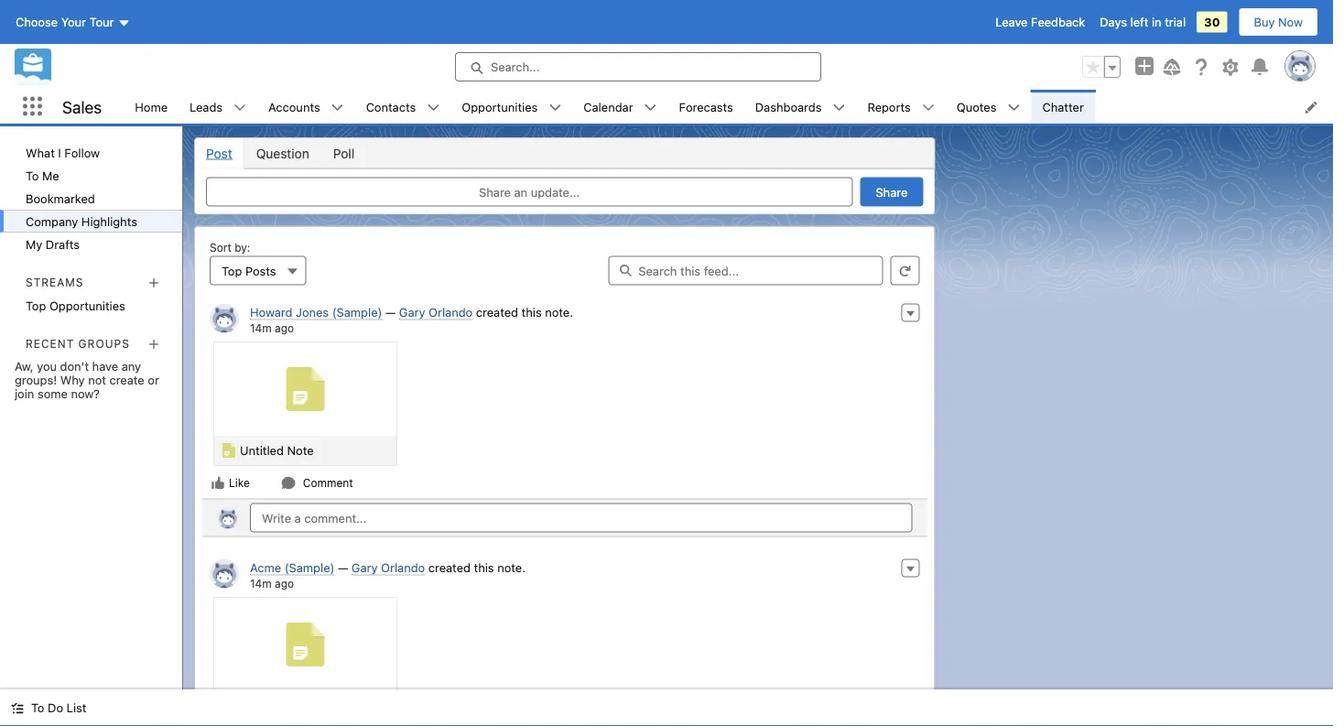 Task type: describe. For each thing, give the bounding box(es) containing it.
text default image for quotes
[[1008, 101, 1021, 114]]

leads link
[[179, 90, 234, 124]]

don't
[[60, 359, 89, 373]]

your
[[61, 15, 86, 29]]

— inside howard jones (sample) — gary orlando created this note. 14m ago
[[386, 305, 396, 319]]

text default image for leads
[[234, 101, 246, 114]]

share an update... button
[[206, 177, 853, 206]]

leave feedback
[[996, 15, 1085, 29]]

company
[[26, 214, 78, 228]]

top opportunities link
[[0, 294, 182, 317]]

comment
[[303, 477, 353, 489]]

howard jones (sample) — gary orlando created this note. 14m ago
[[250, 305, 573, 334]]

text default image for dashboards
[[833, 101, 846, 114]]

posts
[[245, 264, 276, 277]]

opportunities list item
[[451, 90, 573, 124]]

quotes list item
[[946, 90, 1031, 124]]

like
[[229, 477, 250, 489]]

contacts
[[366, 100, 416, 114]]

forecasts link
[[668, 90, 744, 124]]

poll
[[333, 146, 355, 161]]

buy now
[[1254, 15, 1303, 29]]

— inside acme (sample) — gary orlando created this note. 14m ago
[[338, 561, 348, 575]]

note
[[287, 444, 314, 457]]

text default image inside like button
[[211, 476, 225, 490]]

(sample) inside howard jones (sample) — gary orlando created this note. 14m ago
[[332, 305, 382, 319]]

to do list button
[[0, 690, 97, 726]]

buy
[[1254, 15, 1275, 29]]

any
[[122, 359, 141, 373]]

opportunities inside "link"
[[462, 100, 538, 114]]

14m inside howard jones (sample) — gary orlando created this note. 14m ago
[[250, 321, 272, 334]]

accounts
[[268, 100, 320, 114]]

highlights
[[81, 214, 137, 228]]

orlando inside howard jones (sample) — gary orlando created this note. 14m ago
[[429, 305, 473, 319]]

this inside howard jones (sample) — gary orlando created this note. 14m ago
[[522, 305, 542, 319]]

bookmarked link
[[0, 187, 182, 210]]

howard jones (sample) link
[[250, 305, 382, 320]]

calendar link
[[573, 90, 644, 124]]

groups!
[[15, 373, 57, 387]]

recent
[[26, 337, 74, 350]]

gary orlando link for orlando
[[351, 561, 425, 576]]

contacts list item
[[355, 90, 451, 124]]

top for top opportunities
[[26, 299, 46, 312]]

dashboards link
[[744, 90, 833, 124]]

question
[[256, 146, 309, 161]]

acme
[[250, 561, 281, 575]]

left
[[1130, 15, 1149, 29]]

text default image inside calendar list item
[[644, 101, 657, 114]]

company highlights link
[[0, 210, 182, 233]]

aw, you don't have any groups!
[[15, 359, 141, 387]]

gary orlando, 14m ago element containing acme (sample)
[[202, 552, 927, 726]]

not
[[88, 373, 106, 387]]

streams link
[[26, 276, 84, 288]]

create
[[109, 373, 144, 387]]

gary inside howard jones (sample) — gary orlando created this note. 14m ago
[[399, 305, 425, 319]]

aw,
[[15, 359, 34, 373]]

text default image for opportunities
[[549, 101, 562, 114]]

in
[[1152, 15, 1162, 29]]

created inside howard jones (sample) — gary orlando created this note. 14m ago
[[476, 305, 518, 319]]

my drafts link
[[0, 233, 182, 255]]

ago inside acme (sample) — gary orlando created this note. 14m ago
[[275, 577, 294, 590]]

tour
[[89, 15, 114, 29]]

reports
[[868, 100, 911, 114]]

streams
[[26, 276, 84, 288]]

share an update...
[[479, 185, 580, 199]]

created inside acme (sample) — gary orlando created this note. 14m ago
[[428, 561, 471, 575]]

to do list
[[31, 701, 86, 715]]

have
[[92, 359, 118, 373]]

contacts link
[[355, 90, 427, 124]]

this inside acme (sample) — gary orlando created this note. 14m ago
[[474, 561, 494, 575]]

recent groups link
[[26, 337, 130, 350]]

days
[[1100, 15, 1127, 29]]

me
[[42, 168, 59, 182]]

post link
[[195, 138, 244, 168]]

dashboards
[[755, 100, 822, 114]]

share for share an update...
[[479, 185, 511, 199]]

groups
[[78, 337, 130, 350]]

share button
[[860, 177, 923, 206]]

follow
[[64, 146, 100, 159]]

14m ago link for howard
[[250, 321, 294, 334]]

recent groups
[[26, 337, 130, 350]]

dashboards list item
[[744, 90, 857, 124]]

to me link
[[0, 164, 182, 187]]

choose your tour
[[16, 15, 114, 29]]

forecasts
[[679, 100, 733, 114]]

0 horizontal spatial opportunities
[[49, 299, 125, 312]]

home link
[[124, 90, 179, 124]]

howard
[[250, 305, 292, 319]]

calendar
[[584, 100, 633, 114]]

leave feedback link
[[996, 15, 1085, 29]]

you
[[37, 359, 57, 373]]

post
[[206, 146, 232, 161]]

search... button
[[455, 52, 821, 81]]

an
[[514, 185, 528, 199]]

accounts list item
[[257, 90, 355, 124]]

note. inside howard jones (sample) — gary orlando created this note. 14m ago
[[545, 305, 573, 319]]

now?
[[71, 387, 100, 400]]

list containing home
[[124, 90, 1333, 124]]

chatter link
[[1031, 90, 1095, 124]]

reports list item
[[857, 90, 946, 124]]



Task type: locate. For each thing, give the bounding box(es) containing it.
2 gary orlando, 14m ago element from the top
[[202, 552, 927, 726]]

leads
[[190, 100, 223, 114]]

14m down acme
[[250, 577, 272, 590]]

i
[[58, 146, 61, 159]]

share down reports
[[876, 185, 908, 199]]

acme (sample) link
[[250, 561, 335, 576]]

1 horizontal spatial orlando
[[429, 305, 473, 319]]

1 horizontal spatial —
[[386, 305, 396, 319]]

ago down howard
[[275, 321, 294, 334]]

1 ago from the top
[[275, 321, 294, 334]]

—
[[386, 305, 396, 319], [338, 561, 348, 575]]

do
[[48, 701, 63, 715]]

30
[[1204, 15, 1220, 29]]

1 14m from the top
[[250, 321, 272, 334]]

1 horizontal spatial note.
[[545, 305, 573, 319]]

text default image left reports
[[833, 101, 846, 114]]

text default image inside the leads list item
[[234, 101, 246, 114]]

1 vertical spatial to
[[31, 701, 44, 715]]

14m down howard
[[250, 321, 272, 334]]

1 vertical spatial ago
[[275, 577, 294, 590]]

list
[[124, 90, 1333, 124]]

text default image for reports
[[922, 101, 935, 114]]

1 vertical spatial orlando
[[381, 561, 425, 575]]

14m ago link
[[250, 321, 294, 334], [250, 577, 294, 590]]

list
[[67, 701, 86, 715]]

text default image right quotes
[[1008, 101, 1021, 114]]

what i follow link
[[0, 141, 182, 164]]

why not create or join some now?
[[15, 373, 159, 400]]

or
[[148, 373, 159, 387]]

orlando inside acme (sample) — gary orlando created this note. 14m ago
[[381, 561, 425, 575]]

text default image left the calendar link
[[549, 101, 562, 114]]

text default image inside accounts list item
[[331, 101, 344, 114]]

what i follow to me bookmarked company highlights my drafts
[[26, 146, 137, 251]]

0 vertical spatial gary orlando link
[[399, 305, 473, 320]]

text default image
[[234, 101, 246, 114], [331, 101, 344, 114], [427, 101, 440, 114], [549, 101, 562, 114], [833, 101, 846, 114], [922, 101, 935, 114], [1008, 101, 1021, 114], [281, 476, 296, 490], [11, 702, 24, 715]]

calendar list item
[[573, 90, 668, 124]]

update...
[[531, 185, 580, 199]]

text default image inside to do list button
[[11, 702, 24, 715]]

gary orlando link for gary
[[399, 305, 473, 320]]

1 vertical spatial gary
[[351, 561, 378, 575]]

top down sort by:
[[222, 264, 242, 277]]

Sort by: button
[[210, 256, 306, 285]]

like button
[[210, 475, 251, 491]]

1 14m ago link from the top
[[250, 321, 294, 334]]

text default image right leads
[[234, 101, 246, 114]]

text default image right contacts at left
[[427, 101, 440, 114]]

0 horizontal spatial gary
[[351, 561, 378, 575]]

days left in trial
[[1100, 15, 1186, 29]]

0 vertical spatial note.
[[545, 305, 573, 319]]

now
[[1278, 15, 1303, 29]]

0 vertical spatial top
[[222, 264, 242, 277]]

gary orlando link
[[399, 305, 473, 320], [351, 561, 425, 576]]

— right acme (sample) link
[[338, 561, 348, 575]]

0 horizontal spatial text default image
[[211, 476, 225, 490]]

what
[[26, 146, 55, 159]]

text default image inside reports list item
[[922, 101, 935, 114]]

1 vertical spatial top
[[26, 299, 46, 312]]

gary
[[399, 305, 425, 319], [351, 561, 378, 575]]

question link
[[244, 138, 321, 168]]

opportunities down search... on the left
[[462, 100, 538, 114]]

0 vertical spatial created
[[476, 305, 518, 319]]

chatter
[[1042, 100, 1084, 114]]

share for share
[[876, 185, 908, 199]]

to left me
[[26, 168, 39, 182]]

0 vertical spatial this
[[522, 305, 542, 319]]

(sample) right acme
[[284, 561, 335, 575]]

tab list
[[194, 137, 935, 169]]

(sample) right jones at the left
[[332, 305, 382, 319]]

1 share from the left
[[479, 185, 511, 199]]

Write a comment... text field
[[250, 503, 912, 532]]

top
[[222, 264, 242, 277], [26, 299, 46, 312]]

0 horizontal spatial note.
[[497, 561, 526, 575]]

0 vertical spatial gary orlando, 14m ago element
[[202, 296, 927, 499]]

text default image right accounts
[[331, 101, 344, 114]]

sort by:
[[210, 241, 250, 254]]

accounts link
[[257, 90, 331, 124]]

text default image inside quotes list item
[[1008, 101, 1021, 114]]

gary orlando image
[[210, 304, 239, 333], [217, 507, 239, 529]]

14m
[[250, 321, 272, 334], [250, 577, 272, 590]]

1 horizontal spatial opportunities
[[462, 100, 538, 114]]

0 horizontal spatial top
[[26, 299, 46, 312]]

1 horizontal spatial this
[[522, 305, 542, 319]]

1 vertical spatial 14m ago link
[[250, 577, 294, 590]]

note. inside acme (sample) — gary orlando created this note. 14m ago
[[497, 561, 526, 575]]

group
[[1082, 56, 1121, 78]]

choose
[[16, 15, 58, 29]]

drafts
[[46, 237, 80, 251]]

1 horizontal spatial gary
[[399, 305, 425, 319]]

0 vertical spatial opportunities
[[462, 100, 538, 114]]

2 14m ago link from the top
[[250, 577, 294, 590]]

0 horizontal spatial created
[[428, 561, 471, 575]]

ago down acme (sample) link
[[275, 577, 294, 590]]

top opportunities
[[26, 299, 125, 312]]

2 ago from the top
[[275, 577, 294, 590]]

trial
[[1165, 15, 1186, 29]]

sort
[[210, 241, 231, 254]]

1 vertical spatial opportunities
[[49, 299, 125, 312]]

home
[[135, 100, 168, 114]]

1 vertical spatial text default image
[[211, 476, 225, 490]]

0 vertical spatial ago
[[275, 321, 294, 334]]

share left an
[[479, 185, 511, 199]]

0 horizontal spatial —
[[338, 561, 348, 575]]

— right howard jones (sample) "link"
[[386, 305, 396, 319]]

top posts
[[222, 264, 276, 277]]

1 vertical spatial note.
[[497, 561, 526, 575]]

text default image left do
[[11, 702, 24, 715]]

opportunities up "recent groups" link
[[49, 299, 125, 312]]

choose your tour button
[[15, 7, 131, 37]]

1 vertical spatial this
[[474, 561, 494, 575]]

some
[[38, 387, 68, 400]]

my
[[26, 237, 42, 251]]

0 horizontal spatial this
[[474, 561, 494, 575]]

top inside sort by: button
[[222, 264, 242, 277]]

poll link
[[321, 138, 366, 168]]

search...
[[491, 60, 540, 74]]

leads list item
[[179, 90, 257, 124]]

0 vertical spatial to
[[26, 168, 39, 182]]

text default image right reports
[[922, 101, 935, 114]]

text default image inside contacts list item
[[427, 101, 440, 114]]

top down streams link
[[26, 299, 46, 312]]

comment button
[[280, 475, 354, 491]]

2 14m from the top
[[250, 577, 272, 590]]

ago
[[275, 321, 294, 334], [275, 577, 294, 590]]

1 vertical spatial gary orlando, 14m ago element
[[202, 552, 927, 726]]

bookmarked
[[26, 191, 95, 205]]

sales
[[62, 97, 102, 117]]

0 vertical spatial orlando
[[429, 305, 473, 319]]

text default image left like
[[211, 476, 225, 490]]

text default image
[[644, 101, 657, 114], [211, 476, 225, 490]]

1 vertical spatial 14m
[[250, 577, 272, 590]]

0 vertical spatial text default image
[[644, 101, 657, 114]]

0 vertical spatial 14m ago link
[[250, 321, 294, 334]]

opportunities link
[[451, 90, 549, 124]]

quotes
[[957, 100, 997, 114]]

1 vertical spatial gary orlando image
[[217, 507, 239, 529]]

text default image for contacts
[[427, 101, 440, 114]]

text default image inside 'comment' "button"
[[281, 476, 296, 490]]

orlando
[[429, 305, 473, 319], [381, 561, 425, 575]]

join
[[15, 387, 34, 400]]

0 horizontal spatial orlando
[[381, 561, 425, 575]]

0 vertical spatial —
[[386, 305, 396, 319]]

(sample) inside acme (sample) — gary orlando created this note. 14m ago
[[284, 561, 335, 575]]

text default image inside 'dashboards' list item
[[833, 101, 846, 114]]

to inside what i follow to me bookmarked company highlights my drafts
[[26, 168, 39, 182]]

untitled
[[240, 444, 284, 457]]

jones
[[296, 305, 329, 319]]

14m ago link down acme
[[250, 577, 294, 590]]

1 gary orlando, 14m ago element from the top
[[202, 296, 927, 499]]

buy now button
[[1238, 7, 1319, 37]]

untitled note
[[240, 444, 314, 457]]

1 horizontal spatial share
[[876, 185, 908, 199]]

by:
[[235, 241, 250, 254]]

0 vertical spatial (sample)
[[332, 305, 382, 319]]

1 horizontal spatial created
[[476, 305, 518, 319]]

to left do
[[31, 701, 44, 715]]

gary orlando, 14m ago element containing howard jones (sample)
[[202, 296, 927, 499]]

gary inside acme (sample) — gary orlando created this note. 14m ago
[[351, 561, 378, 575]]

14m ago link down howard
[[250, 321, 294, 334]]

acme (sample) — gary orlando created this note. 14m ago
[[250, 561, 526, 590]]

why
[[60, 373, 85, 387]]

1 vertical spatial gary orlando link
[[351, 561, 425, 576]]

14m inside acme (sample) — gary orlando created this note. 14m ago
[[250, 577, 272, 590]]

0 vertical spatial 14m
[[250, 321, 272, 334]]

text default image for accounts
[[331, 101, 344, 114]]

gary orlando image
[[210, 559, 239, 588]]

0 vertical spatial gary
[[399, 305, 425, 319]]

0 vertical spatial gary orlando image
[[210, 304, 239, 333]]

14m ago link for acme
[[250, 577, 294, 590]]

1 vertical spatial (sample)
[[284, 561, 335, 575]]

text default image right calendar
[[644, 101, 657, 114]]

text default image inside opportunities list item
[[549, 101, 562, 114]]

gary orlando, 14m ago element
[[202, 296, 927, 499], [202, 552, 927, 726]]

0 horizontal spatial share
[[479, 185, 511, 199]]

tab list containing post
[[194, 137, 935, 169]]

reports link
[[857, 90, 922, 124]]

to inside button
[[31, 701, 44, 715]]

quotes link
[[946, 90, 1008, 124]]

1 vertical spatial —
[[338, 561, 348, 575]]

ago inside howard jones (sample) — gary orlando created this note. 14m ago
[[275, 321, 294, 334]]

gary orlando image left howard
[[210, 304, 239, 333]]

2 share from the left
[[876, 185, 908, 199]]

(sample)
[[332, 305, 382, 319], [284, 561, 335, 575]]

1 horizontal spatial top
[[222, 264, 242, 277]]

leave
[[996, 15, 1028, 29]]

1 horizontal spatial text default image
[[644, 101, 657, 114]]

1 vertical spatial created
[[428, 561, 471, 575]]

gary orlando image down like button
[[217, 507, 239, 529]]

top for top posts
[[222, 264, 242, 277]]

text default image down the untitled note
[[281, 476, 296, 490]]

Search this feed... search field
[[608, 256, 883, 285]]



Task type: vqa. For each thing, say whether or not it's contained in the screenshot.
the leftmost text default icon
no



